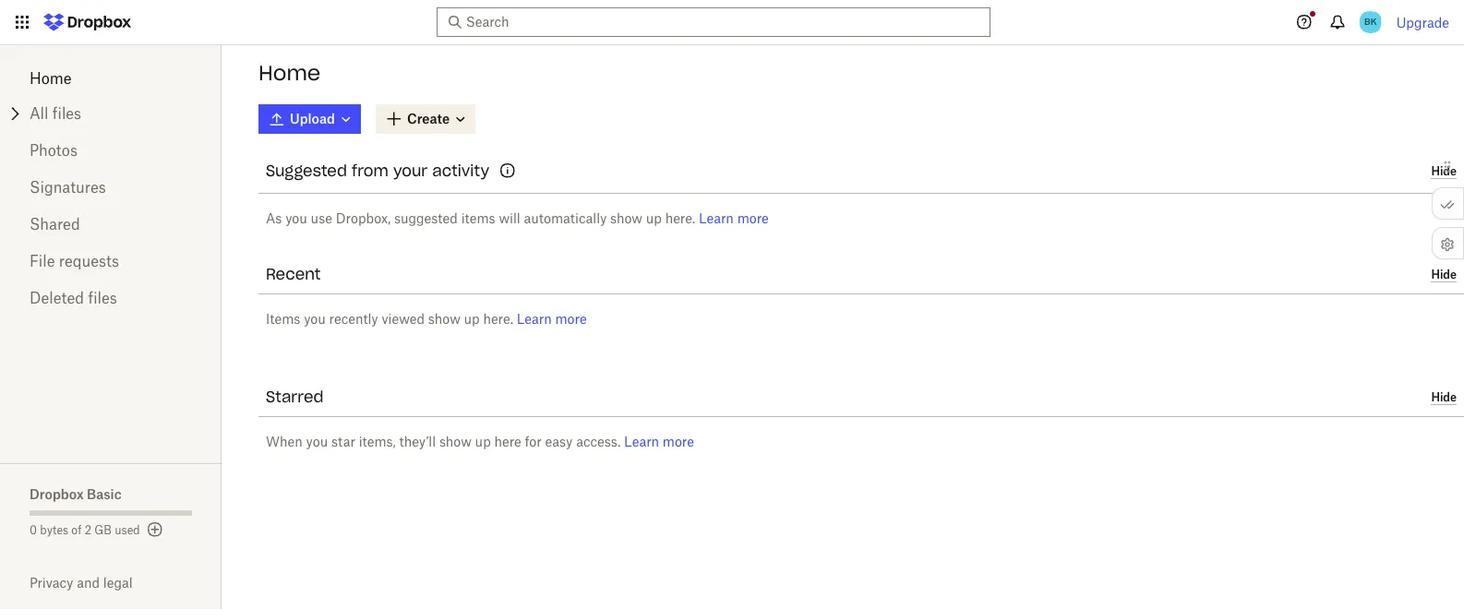 Task type: describe. For each thing, give the bounding box(es) containing it.
they'll
[[400, 434, 436, 450]]

from
[[352, 162, 389, 180]]

get more space image
[[144, 519, 166, 541]]

hide button for starred
[[1432, 390, 1458, 406]]

activity
[[433, 162, 490, 180]]

star
[[332, 434, 355, 450]]

1 vertical spatial more
[[556, 311, 587, 327]]

0 vertical spatial you
[[286, 211, 307, 226]]

0 bytes of 2 gb used
[[30, 524, 140, 538]]

deleted
[[30, 289, 84, 308]]

learn more link for starred
[[624, 434, 694, 450]]

photos link
[[30, 132, 192, 169]]

access.
[[576, 434, 621, 450]]

suggested from your activity
[[266, 162, 490, 180]]

privacy
[[30, 575, 73, 591]]

easy
[[545, 434, 573, 450]]

bk
[[1365, 16, 1377, 28]]

upload
[[290, 111, 335, 127]]

file requests link
[[30, 243, 192, 280]]

dropbox basic
[[30, 487, 122, 502]]

used
[[115, 524, 140, 538]]

2 horizontal spatial learn more link
[[699, 211, 769, 226]]

upgrade
[[1397, 14, 1450, 30]]

hide button for recent
[[1432, 268, 1458, 283]]

0
[[30, 524, 37, 538]]

suggested
[[394, 211, 458, 226]]

upgrade link
[[1397, 14, 1450, 30]]

0 vertical spatial show
[[611, 211, 643, 226]]

all files
[[30, 104, 81, 123]]

main content containing suggested from your activity
[[259, 101, 1465, 610]]

all files link
[[30, 99, 222, 128]]

privacy and legal
[[30, 575, 133, 591]]

will
[[499, 211, 521, 226]]

bk button
[[1357, 7, 1386, 37]]

more for access.
[[663, 434, 694, 450]]

items
[[462, 211, 496, 226]]

0 vertical spatial up
[[646, 211, 662, 226]]

dropbox logo - go to the homepage image
[[37, 7, 138, 37]]

starred
[[266, 388, 324, 406]]

automatically
[[524, 211, 607, 226]]

learn for access.
[[624, 434, 659, 450]]

legal
[[103, 575, 133, 591]]

here
[[495, 434, 522, 450]]

requests
[[59, 252, 119, 271]]



Task type: locate. For each thing, give the bounding box(es) containing it.
files for deleted files
[[88, 289, 117, 308]]

files down 'file requests' link
[[88, 289, 117, 308]]

hide button
[[1432, 268, 1458, 283], [1432, 390, 1458, 406]]

0 horizontal spatial home
[[30, 69, 72, 88]]

deleted files link
[[30, 280, 192, 317]]

0 horizontal spatial here.
[[483, 311, 514, 327]]

up right viewed
[[464, 311, 480, 327]]

global header element
[[0, 0, 1465, 45]]

more
[[738, 211, 769, 226], [556, 311, 587, 327], [663, 434, 694, 450]]

1 vertical spatial up
[[464, 311, 480, 327]]

shared link
[[30, 206, 192, 243]]

use
[[311, 211, 332, 226]]

when you star items, they'll show up here for easy access. learn more
[[266, 434, 694, 450]]

your
[[393, 162, 428, 180]]

0 vertical spatial here.
[[666, 211, 696, 226]]

hide for starred
[[1432, 390, 1458, 404]]

1 horizontal spatial here.
[[666, 211, 696, 226]]

home link
[[30, 60, 192, 97]]

1 vertical spatial files
[[88, 289, 117, 308]]

0 vertical spatial hide
[[1432, 268, 1458, 281]]

0 vertical spatial hide button
[[1432, 268, 1458, 283]]

as
[[266, 211, 282, 226]]

you for recent
[[304, 311, 326, 327]]

suggested
[[266, 162, 347, 180]]

up right the automatically
[[646, 211, 662, 226]]

Search text field
[[466, 12, 957, 32]]

as you use dropbox, suggested items will automatically show up here. learn more
[[266, 211, 769, 226]]

show right viewed
[[428, 311, 461, 327]]

bytes
[[40, 524, 68, 538]]

you right items at the bottom of page
[[304, 311, 326, 327]]

2 vertical spatial learn
[[624, 434, 659, 450]]

home up upload dropdown button
[[259, 60, 321, 86]]

here.
[[666, 211, 696, 226], [483, 311, 514, 327]]

1 hide button from the top
[[1432, 268, 1458, 283]]

hide
[[1432, 268, 1458, 281], [1432, 390, 1458, 404]]

2 horizontal spatial more
[[738, 211, 769, 226]]

1 vertical spatial learn
[[517, 311, 552, 327]]

learn more link for recent
[[517, 311, 587, 327]]

0 horizontal spatial more
[[556, 311, 587, 327]]

when
[[266, 434, 303, 450]]

basic
[[87, 487, 122, 502]]

1 vertical spatial here.
[[483, 311, 514, 327]]

2 vertical spatial learn more link
[[624, 434, 694, 450]]

learn
[[699, 211, 734, 226], [517, 311, 552, 327], [624, 434, 659, 450]]

2 horizontal spatial learn
[[699, 211, 734, 226]]

2
[[85, 524, 92, 538]]

2 vertical spatial you
[[306, 434, 328, 450]]

2 vertical spatial up
[[475, 434, 491, 450]]

signatures
[[30, 178, 106, 197]]

file requests
[[30, 252, 119, 271]]

you left star
[[306, 434, 328, 450]]

items you recently viewed show up here. learn more
[[266, 311, 587, 327]]

viewed
[[382, 311, 425, 327]]

of
[[71, 524, 82, 538]]

0 vertical spatial more
[[738, 211, 769, 226]]

dropbox
[[30, 487, 84, 502]]

2 vertical spatial show
[[440, 434, 472, 450]]

privacy and legal link
[[30, 575, 222, 591]]

items,
[[359, 434, 396, 450]]

2 hide from the top
[[1432, 390, 1458, 404]]

up
[[646, 211, 662, 226], [464, 311, 480, 327], [475, 434, 491, 450]]

show right "they'll"
[[440, 434, 472, 450]]

gb
[[95, 524, 112, 538]]

shared
[[30, 215, 80, 234]]

and
[[77, 575, 100, 591]]

1 horizontal spatial more
[[663, 434, 694, 450]]

learn for here.
[[699, 211, 734, 226]]

1 hide from the top
[[1432, 268, 1458, 281]]

you
[[286, 211, 307, 226], [304, 311, 326, 327], [306, 434, 328, 450]]

hide for recent
[[1432, 268, 1458, 281]]

home up all files at the left
[[30, 69, 72, 88]]

1 horizontal spatial learn
[[624, 434, 659, 450]]

you right as
[[286, 211, 307, 226]]

signatures link
[[30, 169, 192, 206]]

show
[[611, 211, 643, 226], [428, 311, 461, 327], [440, 434, 472, 450]]

1 vertical spatial you
[[304, 311, 326, 327]]

create
[[407, 111, 450, 127]]

recently
[[329, 311, 378, 327]]

create button
[[376, 104, 476, 134]]

1 horizontal spatial learn more link
[[624, 434, 694, 450]]

you for starred
[[306, 434, 328, 450]]

files
[[52, 104, 81, 123], [88, 289, 117, 308]]

0 vertical spatial learn
[[699, 211, 734, 226]]

up left here
[[475, 434, 491, 450]]

deleted files
[[30, 289, 117, 308]]

home
[[259, 60, 321, 86], [30, 69, 72, 88]]

1 vertical spatial show
[[428, 311, 461, 327]]

items
[[266, 311, 301, 327]]

0 horizontal spatial learn
[[517, 311, 552, 327]]

learn more link
[[699, 211, 769, 226], [517, 311, 587, 327], [624, 434, 694, 450]]

0 horizontal spatial files
[[52, 104, 81, 123]]

1 vertical spatial learn more link
[[517, 311, 587, 327]]

file
[[30, 252, 55, 271]]

upload button
[[259, 104, 361, 134]]

files for all files
[[52, 104, 81, 123]]

all
[[30, 104, 48, 123]]

1 horizontal spatial files
[[88, 289, 117, 308]]

dropbox,
[[336, 211, 391, 226]]

2 vertical spatial more
[[663, 434, 694, 450]]

0 horizontal spatial learn more link
[[517, 311, 587, 327]]

files right all
[[52, 104, 81, 123]]

1 vertical spatial hide button
[[1432, 390, 1458, 406]]

1 horizontal spatial home
[[259, 60, 321, 86]]

2 hide button from the top
[[1432, 390, 1458, 406]]

0 vertical spatial learn more link
[[699, 211, 769, 226]]

photos
[[30, 141, 78, 160]]

0 vertical spatial files
[[52, 104, 81, 123]]

recent
[[266, 265, 321, 284]]

for
[[525, 434, 542, 450]]

main content
[[259, 101, 1465, 610]]

more for here.
[[738, 211, 769, 226]]

1 vertical spatial hide
[[1432, 390, 1458, 404]]

show right the automatically
[[611, 211, 643, 226]]



Task type: vqa. For each thing, say whether or not it's contained in the screenshot.
from at the top
yes



